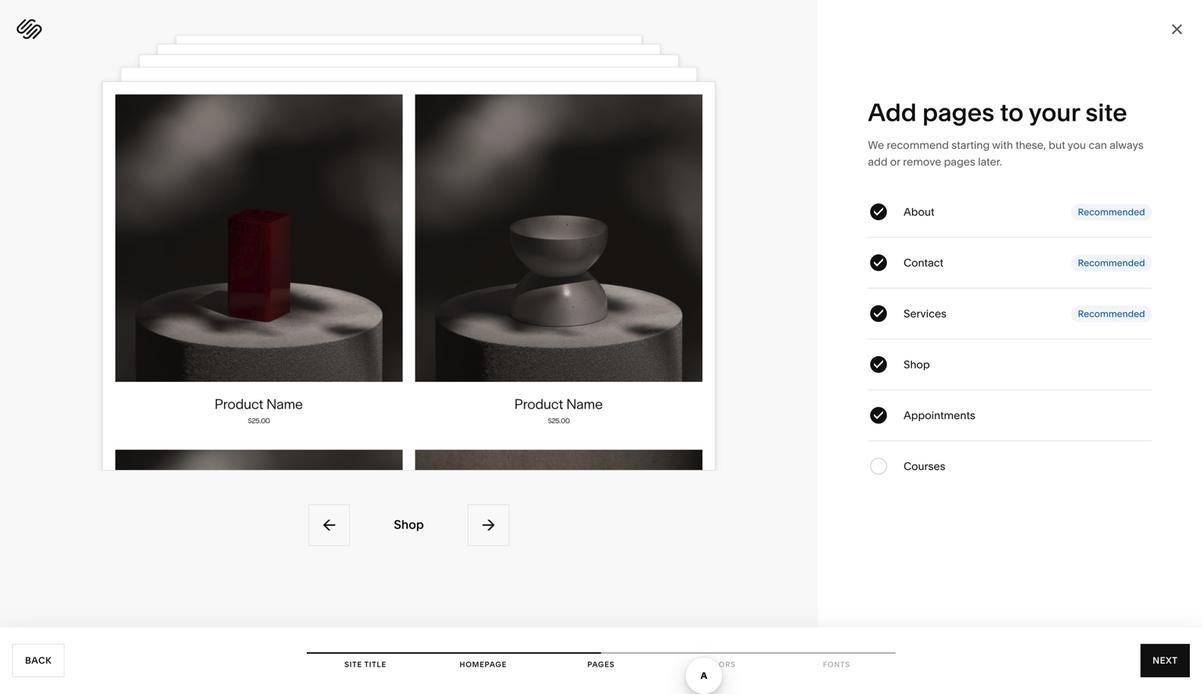 Task type: describe. For each thing, give the bounding box(es) containing it.
starting
[[952, 139, 990, 152]]

colors
[[702, 660, 736, 669]]

homepage
[[460, 660, 507, 669]]

services
[[904, 307, 947, 320]]

0 vertical spatial pages
[[923, 98, 995, 127]]

these,
[[1016, 139, 1046, 152]]

recommended for services
[[1078, 308, 1145, 319]]

with
[[992, 139, 1013, 152]]

fonts
[[823, 660, 850, 669]]

we recommend starting with these, but you can always add or remove pages later.
[[868, 139, 1144, 168]]

about
[[904, 205, 935, 218]]

next button
[[1141, 644, 1190, 677]]

add
[[868, 98, 917, 127]]

later.
[[978, 155, 1002, 168]]

or
[[890, 155, 901, 168]]



Task type: vqa. For each thing, say whether or not it's contained in the screenshot.
the PrintOnDemandSubrouter element
no



Task type: locate. For each thing, give the bounding box(es) containing it.
1 vertical spatial shop
[[394, 517, 424, 532]]

pages
[[587, 660, 615, 669]]

add
[[868, 155, 888, 168]]

services page with three services, pricing, and service overview image
[[157, 44, 661, 363]]

recommended for about
[[1078, 207, 1145, 218]]

0 horizontal spatial shop
[[394, 517, 424, 532]]

but
[[1049, 139, 1066, 152]]

2 recommended from the top
[[1078, 257, 1145, 268]]

add pages to your site
[[868, 98, 1127, 127]]

1 vertical spatial recommended
[[1078, 257, 1145, 268]]

title
[[364, 660, 387, 669]]

site
[[1086, 98, 1127, 127]]

1 recommended from the top
[[1078, 207, 1145, 218]]

shop
[[904, 358, 930, 371], [394, 517, 424, 532]]

courses
[[904, 460, 946, 473]]

3 recommended from the top
[[1078, 308, 1145, 319]]

contact
[[904, 256, 944, 269]]

0 vertical spatial shop
[[904, 358, 930, 371]]

appointments
[[904, 409, 976, 422]]

recommended
[[1078, 207, 1145, 218], [1078, 257, 1145, 268], [1078, 308, 1145, 319]]

pages
[[923, 98, 995, 127], [944, 155, 976, 168]]

back button
[[12, 644, 65, 677]]

view previous image
[[321, 517, 338, 533]]

2 vertical spatial recommended
[[1078, 308, 1145, 319]]

we
[[868, 139, 884, 152]]

to
[[1000, 98, 1024, 127]]

always
[[1110, 139, 1144, 152]]

1 horizontal spatial shop
[[904, 358, 930, 371]]

shop page with products image
[[102, 81, 716, 471]]

recommend
[[887, 139, 949, 152]]

pages up starting
[[923, 98, 995, 127]]

0 vertical spatial recommended
[[1078, 207, 1145, 218]]

recommended for contact
[[1078, 257, 1145, 268]]

your
[[1029, 98, 1080, 127]]

contact page with email and phone contact, location, and contact form image
[[176, 35, 642, 331]]

pages inside we recommend starting with these, but you can always add or remove pages later.
[[944, 155, 976, 168]]

pages down starting
[[944, 155, 976, 168]]

about page with text and images image
[[139, 55, 679, 397]]

view next image
[[480, 517, 497, 533]]

remove
[[903, 155, 942, 168]]

back
[[25, 655, 52, 666]]

site
[[345, 660, 362, 669]]

appointments page with text and a scheduling tool image
[[121, 67, 697, 433]]

1 vertical spatial pages
[[944, 155, 976, 168]]

can
[[1089, 139, 1107, 152]]

site title
[[345, 660, 387, 669]]

next
[[1153, 655, 1178, 666]]

you
[[1068, 139, 1086, 152]]



